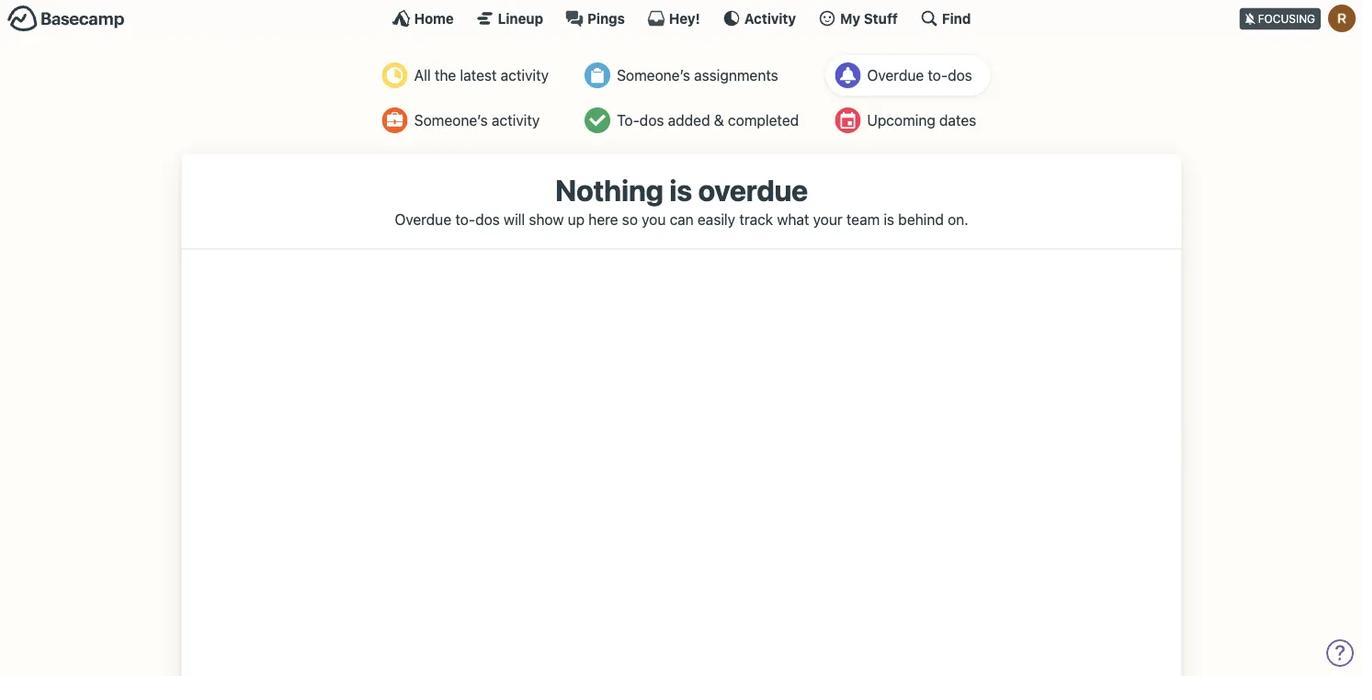 Task type: describe. For each thing, give the bounding box(es) containing it.
find button
[[920, 9, 971, 28]]

reports image
[[835, 63, 861, 88]]

hey! button
[[647, 9, 700, 28]]

assignment image
[[585, 63, 611, 88]]

all
[[414, 67, 431, 84]]

your
[[813, 210, 843, 228]]

someone's assignments link
[[576, 55, 813, 96]]

someone's activity
[[414, 112, 540, 129]]

someone's for someone's assignments
[[617, 67, 691, 84]]

dates
[[940, 112, 977, 129]]

upcoming
[[867, 112, 936, 129]]

upcoming dates
[[867, 112, 977, 129]]

will
[[504, 210, 525, 228]]

all the latest activity
[[414, 67, 549, 84]]

pings button
[[565, 9, 625, 28]]

nothing
[[555, 173, 664, 208]]

overdue inside nothing is overdue overdue to-dos will show up here so you can easily track what your team is behind on.
[[395, 210, 452, 228]]

behind
[[898, 210, 944, 228]]

to-dos added & completed
[[617, 112, 799, 129]]

1 horizontal spatial to-
[[928, 67, 948, 84]]

overdue to-dos
[[867, 67, 973, 84]]

team
[[847, 210, 880, 228]]

find
[[942, 10, 971, 26]]

show
[[529, 210, 564, 228]]

latest
[[460, 67, 497, 84]]

lineup link
[[476, 9, 543, 28]]

my
[[840, 10, 861, 26]]

to-
[[617, 112, 640, 129]]

upcoming dates link
[[826, 100, 990, 141]]

2 horizontal spatial dos
[[948, 67, 973, 84]]

activity report image
[[382, 63, 408, 88]]

nothing is overdue overdue to-dos will show up here so you can easily track what your team is behind on.
[[395, 173, 969, 228]]

easily
[[698, 210, 736, 228]]

person report image
[[382, 108, 408, 133]]

overdue
[[698, 173, 808, 208]]

home
[[414, 10, 454, 26]]

someone's assignments
[[617, 67, 778, 84]]

schedule image
[[835, 108, 861, 133]]

0 horizontal spatial is
[[670, 173, 692, 208]]



Task type: vqa. For each thing, say whether or not it's contained in the screenshot.
Upcoming on the top right of the page
yes



Task type: locate. For each thing, give the bounding box(es) containing it.
1 vertical spatial is
[[884, 210, 895, 228]]

dos
[[948, 67, 973, 84], [640, 112, 664, 129], [475, 210, 500, 228]]

overdue
[[867, 67, 924, 84], [395, 210, 452, 228]]

2 vertical spatial dos
[[475, 210, 500, 228]]

overdue left will
[[395, 210, 452, 228]]

dos up "dates"
[[948, 67, 973, 84]]

home link
[[392, 9, 454, 28]]

to-dos added & completed link
[[576, 100, 813, 141]]

is right team
[[884, 210, 895, 228]]

0 vertical spatial someone's
[[617, 67, 691, 84]]

0 horizontal spatial dos
[[475, 210, 500, 228]]

someone's down the
[[414, 112, 488, 129]]

0 vertical spatial is
[[670, 173, 692, 208]]

overdue up upcoming
[[867, 67, 924, 84]]

ruby image
[[1328, 5, 1356, 32]]

switch accounts image
[[7, 5, 125, 33]]

so
[[622, 210, 638, 228]]

activity
[[745, 10, 796, 26]]

dos inside nothing is overdue overdue to-dos will show up here so you can easily track what your team is behind on.
[[475, 210, 500, 228]]

dos left added
[[640, 112, 664, 129]]

activity link
[[722, 9, 796, 28]]

0 vertical spatial to-
[[928, 67, 948, 84]]

1 horizontal spatial is
[[884, 210, 895, 228]]

up
[[568, 210, 585, 228]]

the
[[435, 67, 456, 84]]

1 horizontal spatial someone's
[[617, 67, 691, 84]]

0 horizontal spatial to-
[[455, 210, 475, 228]]

&
[[714, 112, 724, 129]]

0 vertical spatial activity
[[501, 67, 549, 84]]

my stuff button
[[818, 9, 898, 28]]

someone's
[[617, 67, 691, 84], [414, 112, 488, 129]]

1 vertical spatial dos
[[640, 112, 664, 129]]

track
[[739, 210, 773, 228]]

completed
[[728, 112, 799, 129]]

is
[[670, 173, 692, 208], [884, 210, 895, 228]]

1 vertical spatial overdue
[[395, 210, 452, 228]]

main element
[[0, 0, 1363, 36]]

my stuff
[[840, 10, 898, 26]]

someone's up to-
[[617, 67, 691, 84]]

0 vertical spatial overdue
[[867, 67, 924, 84]]

1 vertical spatial someone's
[[414, 112, 488, 129]]

hey!
[[669, 10, 700, 26]]

dos left will
[[475, 210, 500, 228]]

to- up upcoming dates on the right
[[928, 67, 948, 84]]

0 horizontal spatial someone's
[[414, 112, 488, 129]]

focusing
[[1258, 12, 1316, 25]]

overdue to-dos link
[[826, 55, 990, 96]]

lineup
[[498, 10, 543, 26]]

activity
[[501, 67, 549, 84], [492, 112, 540, 129]]

to- left will
[[455, 210, 475, 228]]

here
[[589, 210, 618, 228]]

todo image
[[585, 108, 611, 133]]

to- inside nothing is overdue overdue to-dos will show up here so you can easily track what your team is behind on.
[[455, 210, 475, 228]]

activity inside "link"
[[501, 67, 549, 84]]

pings
[[588, 10, 625, 26]]

stuff
[[864, 10, 898, 26]]

on.
[[948, 210, 969, 228]]

1 horizontal spatial dos
[[640, 112, 664, 129]]

you
[[642, 210, 666, 228]]

what
[[777, 210, 809, 228]]

assignments
[[694, 67, 778, 84]]

0 horizontal spatial overdue
[[395, 210, 452, 228]]

all the latest activity link
[[373, 55, 563, 96]]

activity down 'all the latest activity'
[[492, 112, 540, 129]]

1 vertical spatial to-
[[455, 210, 475, 228]]

1 vertical spatial activity
[[492, 112, 540, 129]]

can
[[670, 210, 694, 228]]

is up can
[[670, 173, 692, 208]]

someone's activity link
[[373, 100, 563, 141]]

someone's for someone's activity
[[414, 112, 488, 129]]

to-
[[928, 67, 948, 84], [455, 210, 475, 228]]

added
[[668, 112, 710, 129]]

1 horizontal spatial overdue
[[867, 67, 924, 84]]

0 vertical spatial dos
[[948, 67, 973, 84]]

activity right latest
[[501, 67, 549, 84]]

focusing button
[[1240, 0, 1363, 36]]



